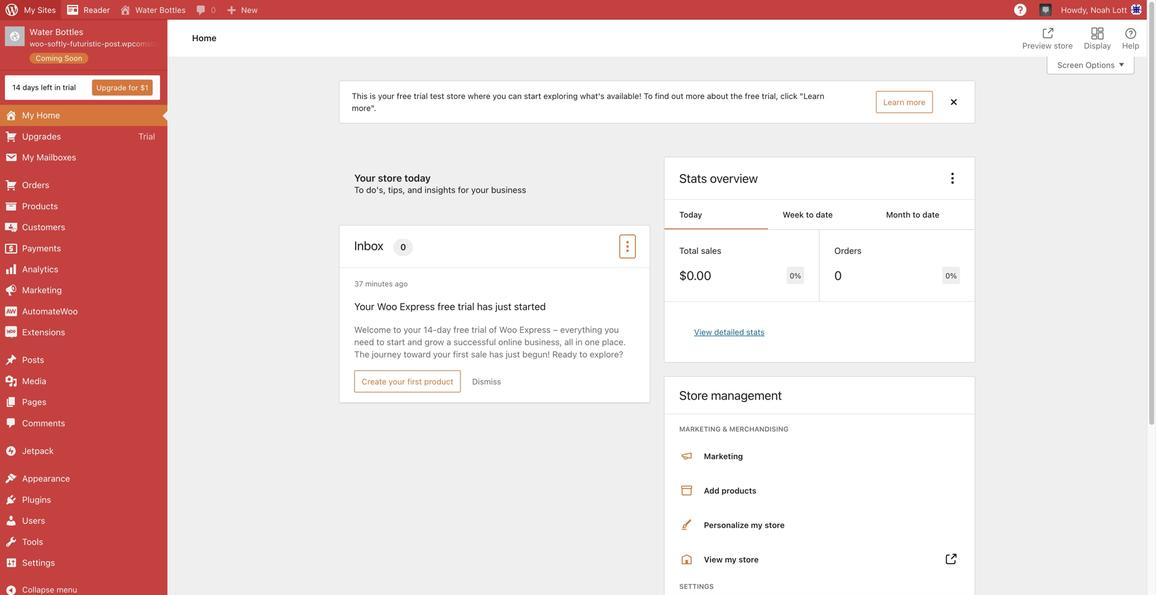 Task type: locate. For each thing, give the bounding box(es) containing it.
insights
[[425, 185, 456, 195]]

your right is
[[378, 91, 394, 101]]

2 and from the top
[[407, 337, 422, 347]]

users link
[[0, 511, 167, 532]]

learn
[[883, 98, 904, 107]]

preview store button
[[1015, 20, 1080, 57]]

marketing down "&"
[[704, 452, 743, 461]]

water bottles link
[[115, 0, 191, 20]]

free up the day
[[437, 301, 455, 313]]

0 vertical spatial to
[[644, 91, 653, 101]]

appearance
[[22, 474, 70, 484]]

store right test
[[446, 91, 465, 101]]

1 vertical spatial my
[[725, 556, 737, 565]]

2 vertical spatial my
[[22, 152, 34, 162]]

2 vertical spatial 0
[[834, 268, 842, 283]]

add
[[704, 487, 719, 496]]

woo-
[[30, 40, 47, 48]]

water up post.wpcomstaging.com
[[135, 5, 157, 14]]

1 horizontal spatial start
[[524, 91, 541, 101]]

trial for express
[[458, 301, 474, 313]]

out
[[671, 91, 683, 101]]

for left $1
[[129, 83, 138, 92]]

woo up online
[[499, 325, 517, 335]]

and down today at the top left of page
[[407, 185, 422, 195]]

your up do's,
[[354, 172, 375, 184]]

0 horizontal spatial first
[[407, 377, 422, 387]]

0 horizontal spatial 0
[[211, 5, 216, 14]]

1 vertical spatial to
[[354, 185, 364, 195]]

settings down "view my store"
[[679, 583, 714, 591]]

1 vertical spatial view
[[704, 556, 723, 565]]

stats
[[746, 328, 765, 337]]

can
[[508, 91, 522, 101]]

2 date from the left
[[922, 210, 939, 219]]

my left 'sites' on the left of page
[[24, 5, 35, 14]]

1 vertical spatial just
[[506, 350, 520, 360]]

plugins link
[[0, 490, 167, 511]]

to for welcome
[[393, 325, 401, 335]]

1 0% from the left
[[790, 272, 801, 280]]

1 vertical spatial first
[[407, 377, 422, 387]]

more inside this is your free trial test store where you can start exploring what's available! to find out more about the free trial, click "learn more".
[[686, 91, 705, 101]]

trial
[[63, 83, 76, 92], [414, 91, 428, 101], [458, 301, 474, 313], [471, 325, 487, 335]]

my for my mailboxes
[[22, 152, 34, 162]]

0 inside "toolbar" navigation
[[211, 5, 216, 14]]

marketing inside main menu navigation
[[22, 285, 62, 296]]

1 vertical spatial tab list
[[664, 200, 975, 230]]

1 horizontal spatial express
[[519, 325, 551, 335]]

date for month to date
[[922, 210, 939, 219]]

bottles up the softly-
[[55, 27, 83, 37]]

orders down week to date button in the top right of the page
[[834, 246, 862, 256]]

1 horizontal spatial first
[[453, 350, 469, 360]]

1 vertical spatial settings
[[679, 583, 714, 591]]

just down online
[[506, 350, 520, 360]]

collapse
[[22, 586, 54, 595]]

0 vertical spatial woo
[[377, 301, 397, 313]]

explore?
[[590, 350, 623, 360]]

day
[[437, 325, 451, 335]]

my down personalize
[[725, 556, 737, 565]]

store up tips,
[[378, 172, 402, 184]]

date right the month
[[922, 210, 939, 219]]

customers link
[[0, 217, 167, 238]]

0 horizontal spatial my
[[725, 556, 737, 565]]

for inside button
[[129, 83, 138, 92]]

marketing left "&"
[[679, 426, 721, 434]]

store inside button
[[1054, 41, 1073, 50]]

1 horizontal spatial water
[[135, 5, 157, 14]]

1 horizontal spatial date
[[922, 210, 939, 219]]

express up 14-
[[400, 301, 435, 313]]

this is your free trial test store where you can start exploring what's available! to find out more about the free trial, click "learn more".
[[352, 91, 824, 113]]

trial for left
[[63, 83, 76, 92]]

orders
[[22, 180, 49, 190], [834, 246, 862, 256]]

1 date from the left
[[816, 210, 833, 219]]

store management
[[679, 389, 782, 403]]

welcome
[[354, 325, 391, 335]]

in right the all at the bottom left of page
[[576, 337, 582, 347]]

collapse menu button
[[0, 581, 167, 596]]

bottles left 0 link
[[159, 5, 186, 14]]

your left 14-
[[404, 325, 421, 335]]

in inside the welcome to your 14-day free trial of woo express – everything you need to start and grow a successful online business, all in one place. the journey toward your first sale has just begun! ready to explore?
[[576, 337, 582, 347]]

2 vertical spatial marketing
[[704, 452, 743, 461]]

more right learn
[[906, 98, 925, 107]]

new link
[[221, 0, 263, 20]]

1 vertical spatial my
[[22, 110, 34, 120]]

1 vertical spatial 0
[[400, 242, 406, 252]]

1 vertical spatial has
[[489, 350, 503, 360]]

1 vertical spatial and
[[407, 337, 422, 347]]

1 horizontal spatial 0%
[[945, 272, 957, 280]]

0 horizontal spatial woo
[[377, 301, 397, 313]]

0 vertical spatial bottles
[[159, 5, 186, 14]]

free right the day
[[453, 325, 469, 335]]

0 vertical spatial water
[[135, 5, 157, 14]]

0 vertical spatial just
[[495, 301, 511, 313]]

1 horizontal spatial marketing link
[[664, 440, 975, 474]]

0 horizontal spatial you
[[493, 91, 506, 101]]

to inside the month to date button
[[913, 210, 920, 219]]

express up business,
[[519, 325, 551, 335]]

to inside week to date button
[[806, 210, 814, 219]]

0 horizontal spatial for
[[129, 83, 138, 92]]

1 vertical spatial home
[[37, 110, 60, 120]]

14 days left in trial
[[12, 83, 76, 92]]

learn more
[[883, 98, 925, 107]]

"learn
[[800, 91, 824, 101]]

first
[[453, 350, 469, 360], [407, 377, 422, 387]]

0 vertical spatial for
[[129, 83, 138, 92]]

trial inside this is your free trial test store where you can start exploring what's available! to find out more about the free trial, click "learn more".
[[414, 91, 428, 101]]

0 vertical spatial my
[[24, 5, 35, 14]]

week
[[783, 210, 804, 219]]

view down personalize
[[704, 556, 723, 565]]

0 horizontal spatial to
[[354, 185, 364, 195]]

marketing for the left marketing link
[[22, 285, 62, 296]]

woo down 37 minutes ago
[[377, 301, 397, 313]]

1 vertical spatial you
[[605, 325, 619, 335]]

to left "find" at the top right of the page
[[644, 91, 653, 101]]

your inside this is your free trial test store where you can start exploring what's available! to find out more about the free trial, click "learn more".
[[378, 91, 394, 101]]

37 minutes ago
[[354, 280, 408, 289]]

start inside this is your free trial test store where you can start exploring what's available! to find out more about the free trial, click "learn more".
[[524, 91, 541, 101]]

to left do's,
[[354, 185, 364, 195]]

store up screen
[[1054, 41, 1073, 50]]

1 horizontal spatial in
[[576, 337, 582, 347]]

sales
[[701, 246, 721, 256]]

0 vertical spatial 0
[[211, 5, 216, 14]]

marketing down analytics
[[22, 285, 62, 296]]

your woo express free trial has just started link
[[354, 299, 546, 314]]

you
[[493, 91, 506, 101], [605, 325, 619, 335]]

settings inside main menu navigation
[[22, 558, 55, 568]]

my sites
[[24, 5, 56, 14]]

home down 0 link
[[192, 33, 216, 43]]

store
[[679, 389, 708, 403]]

stats
[[679, 171, 707, 186]]

my for my home
[[22, 110, 34, 120]]

1 vertical spatial bottles
[[55, 27, 83, 37]]

free
[[397, 91, 411, 101], [745, 91, 760, 101], [437, 301, 455, 313], [453, 325, 469, 335]]

0 horizontal spatial in
[[54, 83, 61, 92]]

first left sale
[[453, 350, 469, 360]]

0 vertical spatial start
[[524, 91, 541, 101]]

1 horizontal spatial you
[[605, 325, 619, 335]]

0 vertical spatial my
[[751, 521, 763, 530]]

1 vertical spatial for
[[458, 185, 469, 195]]

trial inside main menu navigation
[[63, 83, 76, 92]]

automatewoo link
[[0, 301, 167, 322]]

0 horizontal spatial more
[[686, 91, 705, 101]]

water
[[135, 5, 157, 14], [30, 27, 53, 37]]

1 vertical spatial water
[[30, 27, 53, 37]]

pages
[[22, 397, 46, 408]]

woo
[[377, 301, 397, 313], [499, 325, 517, 335]]

store inside your store today to do's, tips, and insights for your business
[[378, 172, 402, 184]]

pages link
[[0, 392, 167, 413]]

to right the month
[[913, 210, 920, 219]]

water for water bottles woo-softly-futuristic-post.wpcomstaging.com coming soon
[[30, 27, 53, 37]]

0
[[211, 5, 216, 14], [400, 242, 406, 252], [834, 268, 842, 283]]

1 horizontal spatial to
[[644, 91, 653, 101]]

1 horizontal spatial for
[[458, 185, 469, 195]]

is
[[370, 91, 376, 101]]

0 horizontal spatial orders
[[22, 180, 49, 190]]

0 vertical spatial orders
[[22, 180, 49, 190]]

0 horizontal spatial start
[[387, 337, 405, 347]]

need
[[354, 337, 374, 347]]

1 horizontal spatial woo
[[499, 325, 517, 335]]

your woo express free trial has just started
[[354, 301, 546, 313]]

1 vertical spatial your
[[354, 301, 374, 313]]

screen options button
[[1047, 56, 1134, 74]]

appearance link
[[0, 469, 167, 490]]

1 horizontal spatial my
[[751, 521, 763, 530]]

first left product
[[407, 377, 422, 387]]

personalize my store link
[[664, 509, 975, 543]]

0 vertical spatial home
[[192, 33, 216, 43]]

my down upgrades
[[22, 152, 34, 162]]

bottles inside the water bottles woo-softly-futuristic-post.wpcomstaging.com coming soon
[[55, 27, 83, 37]]

for right insights
[[458, 185, 469, 195]]

0 vertical spatial marketing
[[22, 285, 62, 296]]

tab list
[[1015, 20, 1147, 57], [664, 200, 975, 230]]

ready
[[552, 350, 577, 360]]

orders up products
[[22, 180, 49, 190]]

display
[[1084, 41, 1111, 50]]

posts
[[22, 355, 44, 365]]

week to date button
[[768, 200, 871, 230]]

water inside the water bottles woo-softly-futuristic-post.wpcomstaging.com coming soon
[[30, 27, 53, 37]]

0 vertical spatial you
[[493, 91, 506, 101]]

1 vertical spatial in
[[576, 337, 582, 347]]

in right left
[[54, 83, 61, 92]]

marketing for bottommost marketing link
[[704, 452, 743, 461]]

1 horizontal spatial bottles
[[159, 5, 186, 14]]

has right sale
[[489, 350, 503, 360]]

1 your from the top
[[354, 172, 375, 184]]

more right out
[[686, 91, 705, 101]]

tab list containing preview store
[[1015, 20, 1147, 57]]

express
[[400, 301, 435, 313], [519, 325, 551, 335]]

to right week
[[806, 210, 814, 219]]

1 vertical spatial express
[[519, 325, 551, 335]]

0 horizontal spatial express
[[400, 301, 435, 313]]

my home link
[[0, 105, 167, 126]]

you left can
[[493, 91, 506, 101]]

learn more link
[[876, 91, 933, 113]]

preview
[[1022, 41, 1052, 50]]

0 vertical spatial marketing link
[[0, 280, 167, 301]]

media link
[[0, 371, 167, 392]]

to
[[806, 210, 814, 219], [913, 210, 920, 219], [393, 325, 401, 335], [376, 337, 384, 347], [579, 350, 587, 360]]

and inside your store today to do's, tips, and insights for your business
[[407, 185, 422, 195]]

to down one
[[579, 350, 587, 360]]

0 horizontal spatial date
[[816, 210, 833, 219]]

1 vertical spatial woo
[[499, 325, 517, 335]]

1 horizontal spatial orders
[[834, 246, 862, 256]]

0 horizontal spatial tab list
[[664, 200, 975, 230]]

do's,
[[366, 185, 386, 195]]

water inside "toolbar" navigation
[[135, 5, 157, 14]]

1 horizontal spatial home
[[192, 33, 216, 43]]

0 horizontal spatial water
[[30, 27, 53, 37]]

0 vertical spatial settings
[[22, 558, 55, 568]]

trial,
[[762, 91, 778, 101]]

start up journey
[[387, 337, 405, 347]]

products link
[[0, 196, 167, 217]]

view left the detailed
[[694, 328, 712, 337]]

personalize
[[704, 521, 749, 530]]

of
[[489, 325, 497, 335]]

your inside your store today to do's, tips, and insights for your business
[[354, 172, 375, 184]]

your down 37
[[354, 301, 374, 313]]

date right week
[[816, 210, 833, 219]]

1 and from the top
[[407, 185, 422, 195]]

my
[[24, 5, 35, 14], [22, 110, 34, 120], [22, 152, 34, 162]]

and
[[407, 185, 422, 195], [407, 337, 422, 347]]

settings down the tools
[[22, 558, 55, 568]]

toolbar navigation
[[0, 0, 1147, 22]]

1 vertical spatial start
[[387, 337, 405, 347]]

2 0% from the left
[[945, 272, 957, 280]]

0 vertical spatial view
[[694, 328, 712, 337]]

my inside "toolbar" navigation
[[24, 5, 35, 14]]

0 vertical spatial tab list
[[1015, 20, 1147, 57]]

0 horizontal spatial 0%
[[790, 272, 801, 280]]

0 horizontal spatial settings
[[22, 558, 55, 568]]

posts link
[[0, 350, 167, 371]]

0 vertical spatial first
[[453, 350, 469, 360]]

has inside the welcome to your 14-day free trial of woo express – everything you need to start and grow a successful online business, all in one place. the journey toward your first sale has just begun! ready to explore?
[[489, 350, 503, 360]]

for
[[129, 83, 138, 92], [458, 185, 469, 195]]

my up upgrades
[[22, 110, 34, 120]]

to right welcome
[[393, 325, 401, 335]]

click
[[780, 91, 797, 101]]

in inside navigation
[[54, 83, 61, 92]]

0 vertical spatial your
[[354, 172, 375, 184]]

bottles inside water bottles link
[[159, 5, 186, 14]]

start
[[524, 91, 541, 101], [387, 337, 405, 347]]

start right can
[[524, 91, 541, 101]]

0 vertical spatial in
[[54, 83, 61, 92]]

just up of
[[495, 301, 511, 313]]

1 horizontal spatial more
[[906, 98, 925, 107]]

0 horizontal spatial bottles
[[55, 27, 83, 37]]

0 horizontal spatial home
[[37, 110, 60, 120]]

store right personalize
[[765, 521, 785, 530]]

water up woo-
[[30, 27, 53, 37]]

home up upgrades
[[37, 110, 60, 120]]

0 vertical spatial express
[[400, 301, 435, 313]]

0 vertical spatial and
[[407, 185, 422, 195]]

has up of
[[477, 301, 493, 313]]

my right personalize
[[751, 521, 763, 530]]

softly-
[[47, 40, 70, 48]]

your left the business
[[471, 185, 489, 195]]

and up toward
[[407, 337, 422, 347]]

add products link
[[664, 474, 975, 509]]

0 vertical spatial has
[[477, 301, 493, 313]]

$0.00
[[679, 268, 711, 283]]

2 your from the top
[[354, 301, 374, 313]]

1 horizontal spatial tab list
[[1015, 20, 1147, 57]]

you up place.
[[605, 325, 619, 335]]



Task type: describe. For each thing, give the bounding box(es) containing it.
coming
[[36, 54, 62, 62]]

bottles for water bottles
[[159, 5, 186, 14]]

view for view my store
[[704, 556, 723, 565]]

your for your store today to do's, tips, and insights for your business
[[354, 172, 375, 184]]

37
[[354, 280, 363, 289]]

&
[[722, 426, 727, 434]]

store inside this is your free trial test store where you can start exploring what's available! to find out more about the free trial, click "learn more".
[[446, 91, 465, 101]]

orders link
[[0, 175, 167, 196]]

inbox notes options image
[[620, 240, 635, 254]]

1 vertical spatial orders
[[834, 246, 862, 256]]

personalize my store
[[704, 521, 785, 530]]

date for week to date
[[816, 210, 833, 219]]

jetpack link
[[0, 441, 167, 462]]

1 vertical spatial marketing link
[[664, 440, 975, 474]]

my mailboxes
[[22, 152, 76, 162]]

my for view
[[725, 556, 737, 565]]

0 horizontal spatial marketing link
[[0, 280, 167, 301]]

started
[[514, 301, 546, 313]]

a
[[447, 337, 451, 347]]

reader link
[[61, 0, 115, 20]]

lott
[[1112, 5, 1127, 14]]

stats overview
[[679, 171, 758, 186]]

sites
[[37, 5, 56, 14]]

dismiss this free trial informational banner. image
[[948, 96, 960, 108]]

dismiss button
[[465, 371, 508, 393]]

howdy,
[[1061, 5, 1088, 14]]

bottles for water bottles woo-softly-futuristic-post.wpcomstaging.com coming soon
[[55, 27, 83, 37]]

mailboxes
[[37, 152, 76, 162]]

help
[[1122, 41, 1139, 50]]

total
[[679, 246, 699, 256]]

start inside the welcome to your 14-day free trial of woo express – everything you need to start and grow a successful online business, all in one place. the journey toward your first sale has just begun! ready to explore?
[[387, 337, 405, 347]]

post.wpcomstaging.com
[[105, 40, 190, 48]]

left
[[41, 83, 52, 92]]

for inside your store today to do's, tips, and insights for your business
[[458, 185, 469, 195]]

howdy, noah lott
[[1061, 5, 1127, 14]]

find
[[655, 91, 669, 101]]

comments
[[22, 418, 65, 429]]

screen options
[[1057, 60, 1115, 70]]

minutes
[[365, 280, 393, 289]]

your inside your store today to do's, tips, and insights for your business
[[471, 185, 489, 195]]

exploring
[[543, 91, 578, 101]]

your down "a"
[[433, 350, 451, 360]]

month to date
[[886, 210, 939, 219]]

one
[[585, 337, 600, 347]]

free inside the welcome to your 14-day free trial of woo express – everything you need to start and grow a successful online business, all in one place. the journey toward your first sale has just begun! ready to explore?
[[453, 325, 469, 335]]

upgrade for $1
[[96, 83, 148, 92]]

all
[[564, 337, 573, 347]]

water for water bottles
[[135, 5, 157, 14]]

1 vertical spatial marketing
[[679, 426, 721, 434]]

main menu navigation
[[0, 20, 190, 596]]

everything
[[560, 325, 602, 335]]

free right is
[[397, 91, 411, 101]]

my for my sites
[[24, 5, 35, 14]]

screen
[[1057, 60, 1083, 70]]

1 horizontal spatial settings
[[679, 583, 714, 591]]

tab list containing today
[[664, 200, 975, 230]]

view my store
[[704, 556, 759, 565]]

merchandising
[[729, 426, 789, 434]]

your right create
[[389, 377, 405, 387]]

first inside the welcome to your 14-day free trial of woo express – everything you need to start and grow a successful online business, all in one place. the journey toward your first sale has just begun! ready to explore?
[[453, 350, 469, 360]]

view for view detailed stats
[[694, 328, 712, 337]]

view my store link
[[664, 543, 975, 578]]

ago
[[395, 280, 408, 289]]

media
[[22, 376, 46, 387]]

users
[[22, 516, 45, 526]]

total sales
[[679, 246, 721, 256]]

marketing & merchandising
[[679, 426, 789, 434]]

month to date button
[[871, 200, 975, 230]]

extensions link
[[0, 322, 167, 343]]

overview
[[710, 171, 758, 186]]

customers
[[22, 222, 65, 232]]

–
[[553, 325, 558, 335]]

my for personalize
[[751, 521, 763, 530]]

the
[[354, 350, 369, 360]]

business,
[[524, 337, 562, 347]]

test
[[430, 91, 444, 101]]

my mailboxes link
[[0, 147, 167, 168]]

month
[[886, 210, 910, 219]]

plugins
[[22, 495, 51, 505]]

upgrades
[[22, 131, 61, 141]]

analytics
[[22, 264, 58, 275]]

products
[[721, 487, 756, 496]]

management
[[711, 389, 782, 403]]

product
[[424, 377, 453, 387]]

and inside the welcome to your 14-day free trial of woo express – everything you need to start and grow a successful online business, all in one place. the journey toward your first sale has just begun! ready to explore?
[[407, 337, 422, 347]]

analytics link
[[0, 259, 167, 280]]

payments
[[22, 243, 61, 253]]

14-
[[423, 325, 437, 335]]

0 link
[[191, 0, 221, 20]]

notification image
[[1041, 4, 1051, 14]]

to for month
[[913, 210, 920, 219]]

detailed
[[714, 328, 744, 337]]

0% for 0
[[945, 272, 957, 280]]

trial for your
[[414, 91, 428, 101]]

trial inside the welcome to your 14-day free trial of woo express – everything you need to start and grow a successful online business, all in one place. the journey toward your first sale has just begun! ready to explore?
[[471, 325, 487, 335]]

upgrade
[[96, 83, 126, 92]]

woo inside the welcome to your 14-day free trial of woo express – everything you need to start and grow a successful online business, all in one place. the journey toward your first sale has just begun! ready to explore?
[[499, 325, 517, 335]]

you inside the welcome to your 14-day free trial of woo express – everything you need to start and grow a successful online business, all in one place. the journey toward your first sale has just begun! ready to explore?
[[605, 325, 619, 335]]

create your first product
[[362, 377, 453, 387]]

store down personalize my store
[[739, 556, 759, 565]]

express inside the welcome to your 14-day free trial of woo express – everything you need to start and grow a successful online business, all in one place. the journey toward your first sale has just begun! ready to explore?
[[519, 325, 551, 335]]

to up journey
[[376, 337, 384, 347]]

home inside main menu navigation
[[37, 110, 60, 120]]

to inside your store today to do's, tips, and insights for your business
[[354, 185, 364, 195]]

futuristic-
[[70, 40, 105, 48]]

trial
[[138, 131, 155, 141]]

place.
[[602, 337, 626, 347]]

online
[[498, 337, 522, 347]]

this
[[352, 91, 368, 101]]

you inside this is your free trial test store where you can start exploring what's available! to find out more about the free trial, click "learn more".
[[493, 91, 506, 101]]

my sites link
[[0, 0, 61, 20]]

add products
[[704, 487, 756, 496]]

to inside this is your free trial test store where you can start exploring what's available! to find out more about the free trial, click "learn more".
[[644, 91, 653, 101]]

to for week
[[806, 210, 814, 219]]

water bottles
[[135, 5, 186, 14]]

tools link
[[0, 532, 167, 553]]

0% for $0.00
[[790, 272, 801, 280]]

orders inside main menu navigation
[[22, 180, 49, 190]]

1 horizontal spatial 0
[[400, 242, 406, 252]]

successful
[[453, 337, 496, 347]]

what's
[[580, 91, 605, 101]]

your for your woo express free trial has just started
[[354, 301, 374, 313]]

free right "the"
[[745, 91, 760, 101]]

tips,
[[388, 185, 405, 195]]

inbox
[[354, 239, 384, 253]]

2 horizontal spatial 0
[[834, 268, 842, 283]]

14
[[12, 83, 20, 92]]

just inside the welcome to your 14-day free trial of woo express – everything you need to start and grow a successful online business, all in one place. the journey toward your first sale has just begun! ready to explore?
[[506, 350, 520, 360]]

preview store
[[1022, 41, 1073, 50]]

choose which values to display image
[[945, 171, 960, 186]]



Task type: vqa. For each thing, say whether or not it's contained in the screenshot.
first the the from the right
no



